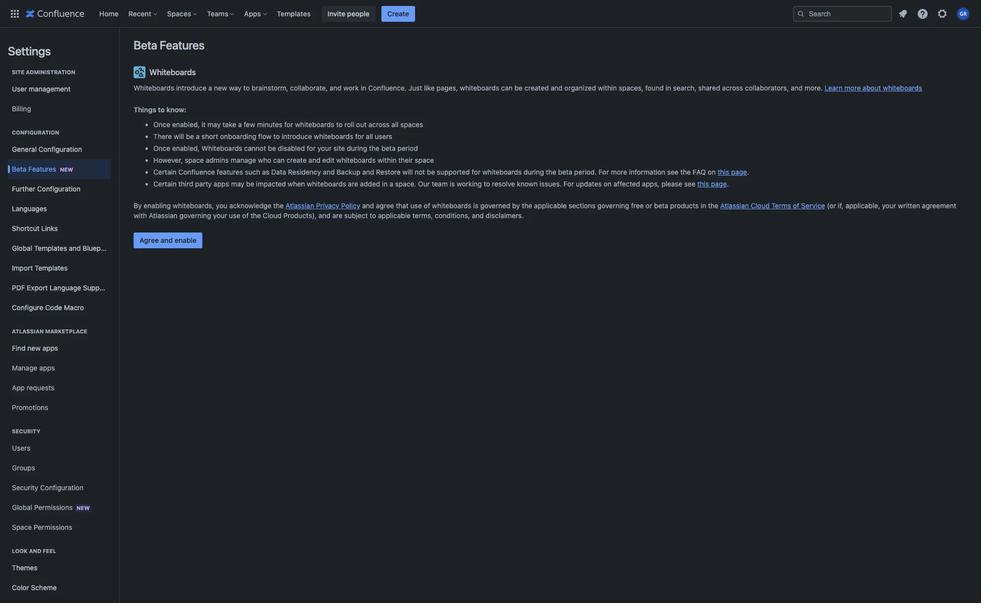 Task type: vqa. For each thing, say whether or not it's contained in the screenshot.
Security Configuration
yes



Task type: describe. For each thing, give the bounding box(es) containing it.
home link
[[96, 6, 122, 22]]

this page link for certain confluence features such as data residency and backup and restore will not be supported for whiteboards during the beta period. for more information see the faq on
[[718, 168, 747, 176]]

2 vertical spatial your
[[213, 211, 227, 220]]

1 horizontal spatial .
[[747, 168, 749, 176]]

2 once from the top
[[153, 144, 170, 152]]

import templates link
[[8, 258, 111, 278]]

scheme
[[31, 583, 57, 592]]

privacy
[[316, 201, 339, 210]]

atlassian privacy policy link
[[286, 201, 360, 210]]

shared
[[699, 84, 720, 92]]

1 vertical spatial see
[[684, 180, 696, 188]]

once enabled, it may take a few minutes for whiteboards to roll out across all spaces there will be a short onboarding flow to introduce whiteboards for all users once enabled, whiteboards cannot be disabled for your site during the beta period however, space admins manage who can create and edit whiteboards within their space certain confluence features such as data residency and backup and restore will not be supported for whiteboards during the beta period. for more information see the faq on this page . certain third party apps may be impacted when whiteboards are added in a space. our team is working to resolve known issues. for updates on affected apps, please see this page .
[[153, 120, 749, 188]]

working
[[457, 180, 482, 188]]

to left 'know:'
[[158, 105, 165, 114]]

there
[[153, 132, 172, 141]]

and down edit
[[323, 168, 335, 176]]

find new apps
[[12, 344, 58, 352]]

agreement
[[922, 201, 957, 210]]

configure code macro
[[12, 303, 84, 312]]

collapse sidebar image
[[108, 33, 130, 52]]

are inside once enabled, it may take a few minutes for whiteboards to roll out across all spaces there will be a short onboarding flow to introduce whiteboards for all users once enabled, whiteboards cannot be disabled for your site during the beta period however, space admins manage who can create and edit whiteboards within their space certain confluence features such as data residency and backup and restore will not be supported for whiteboards during the beta period. for more information see the faq on this page . certain third party apps may be impacted when whiteboards are added in a space. our team is working to resolve known issues. for updates on affected apps, please see this page .
[[348, 180, 358, 188]]

billing
[[12, 104, 31, 113]]

0 horizontal spatial introduce
[[176, 84, 207, 92]]

for up working
[[472, 168, 481, 176]]

1 vertical spatial during
[[524, 168, 544, 176]]

to left roll
[[336, 120, 343, 129]]

create link
[[381, 6, 415, 22]]

and left work
[[330, 84, 342, 92]]

however,
[[153, 156, 183, 164]]

with
[[134, 211, 147, 220]]

and down by enabling whiteboards, you acknowledge the atlassian privacy policy and agree that use of whiteboards is governed by the applicable sections governing free or beta products in the atlassian cloud terms of service
[[472, 211, 484, 220]]

1 horizontal spatial of
[[424, 201, 430, 210]]

global element
[[6, 0, 791, 27]]

cannot
[[244, 144, 266, 152]]

about
[[863, 84, 881, 92]]

shortcut links
[[12, 224, 58, 233]]

the down users
[[369, 144, 380, 152]]

1 vertical spatial .
[[727, 180, 729, 188]]

0 horizontal spatial on
[[604, 180, 612, 188]]

the down impacted at top
[[273, 201, 284, 210]]

pdf export language support
[[12, 284, 109, 292]]

that
[[396, 201, 409, 210]]

to left resolve
[[484, 180, 490, 188]]

manage apps
[[12, 364, 55, 372]]

whiteboards inside once enabled, it may take a few minutes for whiteboards to roll out across all spaces there will be a short onboarding flow to introduce whiteboards for all users once enabled, whiteboards cannot be disabled for your site during the beta period however, space admins manage who can create and edit whiteboards within their space certain confluence features such as data residency and backup and restore will not be supported for whiteboards during the beta period. for more information see the faq on this page . certain third party apps may be impacted when whiteboards are added in a space. our team is working to resolve known issues. for updates on affected apps, please see this page .
[[202, 144, 242, 152]]

shortcut links link
[[8, 219, 111, 239]]

0 horizontal spatial page
[[711, 180, 727, 188]]

whiteboards introduce a new way to brainstorm, collaborate, and work in confluence. just like pages, whiteboards can be created and organized within spaces, found in search, shared across collaborators, and more. learn more about whiteboards
[[134, 84, 923, 92]]

configure
[[12, 303, 43, 312]]

new for permissions
[[77, 505, 90, 511]]

look and feel group
[[8, 537, 111, 603]]

2 certain from the top
[[153, 180, 177, 188]]

the up issues.
[[546, 168, 556, 176]]

within inside once enabled, it may take a few minutes for whiteboards to roll out across all spaces there will be a short onboarding flow to introduce whiteboards for all users once enabled, whiteboards cannot be disabled for your site during the beta period however, space admins manage who can create and edit whiteboards within their space certain confluence features such as data residency and backup and restore will not be supported for whiteboards during the beta period. for more information see the faq on this page . certain third party apps may be impacted when whiteboards are added in a space. our team is working to resolve known issues. for updates on affected apps, please see this page .
[[378, 156, 397, 164]]

conditions,
[[435, 211, 470, 220]]

features for beta features new
[[28, 165, 56, 173]]

for right minutes
[[284, 120, 293, 129]]

2 space from the left
[[415, 156, 434, 164]]

free
[[631, 201, 644, 210]]

space permissions
[[12, 523, 72, 532]]

atlassian left terms
[[721, 201, 749, 210]]

whiteboards up backup
[[336, 156, 376, 164]]

export
[[27, 284, 48, 292]]

be left the created
[[515, 84, 523, 92]]

brainstorm,
[[252, 84, 288, 92]]

users link
[[8, 438, 111, 458]]

and down atlassian privacy policy link
[[319, 211, 331, 220]]

1 vertical spatial this
[[698, 180, 709, 188]]

global for global permissions new
[[12, 503, 32, 511]]

further configuration
[[12, 185, 81, 193]]

to right way
[[243, 84, 250, 92]]

languages
[[12, 204, 47, 213]]

general configuration
[[12, 145, 82, 153]]

not
[[415, 168, 425, 176]]

1 horizontal spatial is
[[473, 201, 479, 210]]

written
[[898, 201, 920, 210]]

security configuration
[[12, 484, 84, 492]]

themes link
[[8, 558, 111, 578]]

search,
[[673, 84, 697, 92]]

1 horizontal spatial this
[[718, 168, 729, 176]]

2 horizontal spatial of
[[793, 201, 800, 210]]

global for global templates and blueprints
[[12, 244, 32, 252]]

site administration
[[12, 69, 75, 75]]

macro
[[64, 303, 84, 312]]

created
[[525, 84, 549, 92]]

templates for import templates
[[35, 264, 68, 272]]

faq
[[693, 168, 706, 176]]

users
[[375, 132, 392, 141]]

marketplace
[[45, 328, 87, 335]]

invite
[[328, 9, 345, 18]]

security group
[[8, 418, 111, 540]]

whiteboards up site
[[314, 132, 353, 141]]

flow
[[258, 132, 272, 141]]

whiteboards right about
[[883, 84, 923, 92]]

atlassian marketplace
[[12, 328, 87, 335]]

0 horizontal spatial during
[[347, 144, 367, 152]]

beta features new
[[12, 165, 73, 173]]

0 vertical spatial all
[[392, 120, 399, 129]]

Search field
[[793, 6, 892, 22]]

your inside once enabled, it may take a few minutes for whiteboards to roll out across all spaces there will be a short onboarding flow to introduce whiteboards for all users once enabled, whiteboards cannot be disabled for your site during the beta period however, space admins manage who can create and edit whiteboards within their space certain confluence features such as data residency and backup and restore will not be supported for whiteboards during the beta period. for more information see the faq on this page . certain third party apps may be impacted when whiteboards are added in a space. our team is working to resolve known issues. for updates on affected apps, please see this page .
[[318, 144, 332, 152]]

people
[[347, 9, 370, 18]]

restore
[[376, 168, 401, 176]]

and left more.
[[791, 84, 803, 92]]

configuration up general
[[12, 129, 59, 136]]

create
[[287, 156, 307, 164]]

spaces,
[[619, 84, 644, 92]]

appswitcher icon image
[[9, 8, 21, 20]]

1 horizontal spatial beta
[[558, 168, 573, 176]]

whiteboards up disabled
[[295, 120, 334, 129]]

user
[[12, 85, 27, 93]]

beta for beta features
[[134, 38, 157, 52]]

pdf export language support link
[[8, 278, 111, 298]]

atlassian marketplace group
[[8, 318, 111, 421]]

short
[[202, 132, 218, 141]]

links
[[41, 224, 58, 233]]

impacted
[[256, 180, 286, 188]]

beta for beta features new
[[12, 165, 26, 173]]

0 horizontal spatial see
[[667, 168, 679, 176]]

1 horizontal spatial use
[[411, 201, 422, 210]]

across inside once enabled, it may take a few minutes for whiteboards to roll out across all spaces there will be a short onboarding flow to introduce whiteboards for all users once enabled, whiteboards cannot be disabled for your site during the beta period however, space admins manage who can create and edit whiteboards within their space certain confluence features such as data residency and backup and restore will not be supported for whiteboards during the beta period. for more information see the faq on this page . certain third party apps may be impacted when whiteboards are added in a space. our team is working to resolve known issues. for updates on affected apps, please see this page .
[[369, 120, 390, 129]]

atlassian cloud terms of service link
[[721, 201, 825, 210]]

whiteboards up resolve
[[483, 168, 522, 176]]

configuration group
[[8, 119, 115, 321]]

be left short
[[186, 132, 194, 141]]

be right not
[[427, 168, 435, 176]]

whiteboards right pages,
[[460, 84, 499, 92]]

help icon image
[[917, 8, 929, 20]]

out
[[356, 120, 367, 129]]

settings icon image
[[937, 8, 949, 20]]

spaces button
[[164, 6, 201, 22]]

management
[[29, 85, 70, 93]]

user management
[[12, 85, 70, 93]]

settings
[[8, 44, 51, 58]]

in inside once enabled, it may take a few minutes for whiteboards to roll out across all spaces there will be a short onboarding flow to introduce whiteboards for all users once enabled, whiteboards cannot be disabled for your site during the beta period however, space admins manage who can create and edit whiteboards within their space certain confluence features such as data residency and backup and restore will not be supported for whiteboards during the beta period. for more information see the faq on this page . certain third party apps may be impacted when whiteboards are added in a space. our team is working to resolve known issues. for updates on affected apps, please see this page .
[[382, 180, 388, 188]]

recent
[[128, 9, 151, 18]]

who
[[258, 156, 271, 164]]

invite people button
[[322, 6, 375, 22]]

introduce inside once enabled, it may take a few minutes for whiteboards to roll out across all spaces there will be a short onboarding flow to introduce whiteboards for all users once enabled, whiteboards cannot be disabled for your site during the beta period however, space admins manage who can create and edit whiteboards within their space certain confluence features such as data residency and backup and restore will not be supported for whiteboards during the beta period. for more information see the faq on this page . certain third party apps may be impacted when whiteboards are added in a space. our team is working to resolve known issues. for updates on affected apps, please see this page .
[[282, 132, 312, 141]]

recent button
[[125, 6, 161, 22]]

general
[[12, 145, 37, 153]]

app requests link
[[8, 378, 111, 398]]

templates inside templates link
[[277, 9, 311, 18]]

acknowledge
[[229, 201, 272, 210]]

1 space from the left
[[185, 156, 204, 164]]

shortcut
[[12, 224, 39, 233]]

more.
[[805, 84, 823, 92]]

for down out
[[355, 132, 364, 141]]

space permissions link
[[8, 518, 111, 537]]

requests
[[27, 384, 54, 392]]

to inside (or if, applicable, your written agreement with atlassian governing your use of the cloud products), and are subject to applicable terms, conditions, and disclaimers.
[[370, 211, 376, 220]]

0 horizontal spatial beta
[[381, 144, 396, 152]]

teams button
[[204, 6, 238, 22]]

code
[[45, 303, 62, 312]]

by
[[134, 201, 142, 210]]

0 horizontal spatial all
[[366, 132, 373, 141]]

home
[[99, 9, 119, 18]]

1 certain from the top
[[153, 168, 177, 176]]

apps
[[244, 9, 261, 18]]

manage
[[231, 156, 256, 164]]

in right work
[[361, 84, 366, 92]]

0 vertical spatial new
[[214, 84, 227, 92]]

organized
[[565, 84, 596, 92]]

configuration for further
[[37, 185, 81, 193]]

the right products
[[708, 201, 719, 210]]

configuration for general
[[39, 145, 82, 153]]

period.
[[574, 168, 597, 176]]

more inside once enabled, it may take a few minutes for whiteboards to roll out across all spaces there will be a short onboarding flow to introduce whiteboards for all users once enabled, whiteboards cannot be disabled for your site during the beta period however, space admins manage who can create and edit whiteboards within their space certain confluence features such as data residency and backup and restore will not be supported for whiteboards during the beta period. for more information see the faq on this page . certain third party apps may be impacted when whiteboards are added in a space. our team is working to resolve known issues. for updates on affected apps, please see this page .
[[611, 168, 627, 176]]

space
[[12, 523, 32, 532]]

whiteboards up privacy
[[307, 180, 346, 188]]

0 vertical spatial will
[[174, 132, 184, 141]]

manage apps link
[[8, 358, 111, 378]]

1 horizontal spatial may
[[231, 180, 244, 188]]

atlassian inside (or if, applicable, your written agreement with atlassian governing your use of the cloud products), and are subject to applicable terms, conditions, and disclaimers.
[[149, 211, 178, 220]]

(or if, applicable, your written agreement with atlassian governing your use of the cloud products), and are subject to applicable terms, conditions, and disclaimers.
[[134, 201, 957, 220]]

for right disabled
[[307, 144, 316, 152]]

new for features
[[60, 166, 73, 172]]

space.
[[395, 180, 416, 188]]

groups link
[[8, 458, 111, 478]]



Task type: locate. For each thing, give the bounding box(es) containing it.
permissions for space
[[34, 523, 72, 532]]

atlassian
[[286, 201, 314, 210], [721, 201, 749, 210], [149, 211, 178, 220], [12, 328, 44, 335]]

1 global from the top
[[12, 244, 32, 252]]

edit
[[322, 156, 335, 164]]

governing down whiteboards,
[[179, 211, 211, 220]]

global inside configuration 'group'
[[12, 244, 32, 252]]

in right products
[[701, 201, 706, 210]]

2 global from the top
[[12, 503, 32, 511]]

search image
[[797, 10, 805, 18]]

1 vertical spatial once
[[153, 144, 170, 152]]

all up users
[[392, 120, 399, 129]]

features
[[217, 168, 243, 176]]

0 vertical spatial during
[[347, 144, 367, 152]]

1 vertical spatial security
[[12, 484, 38, 492]]

applicable
[[534, 201, 567, 210], [378, 211, 411, 220]]

1 horizontal spatial new
[[214, 84, 227, 92]]

onboarding
[[220, 132, 256, 141]]

and up added
[[362, 168, 374, 176]]

apps up requests
[[39, 364, 55, 372]]

0 horizontal spatial new
[[60, 166, 73, 172]]

1 vertical spatial within
[[378, 156, 397, 164]]

cloud
[[751, 201, 770, 210], [263, 211, 282, 220]]

banner containing home
[[0, 0, 981, 28]]

may down features
[[231, 180, 244, 188]]

within up restore
[[378, 156, 397, 164]]

configuration up languages link
[[37, 185, 81, 193]]

1 vertical spatial will
[[403, 168, 413, 176]]

1 vertical spatial more
[[611, 168, 627, 176]]

new up space permissions link
[[77, 505, 90, 511]]

this page link down faq
[[698, 180, 727, 188]]

0 vertical spatial is
[[450, 180, 455, 188]]

a
[[208, 84, 212, 92], [238, 120, 242, 129], [196, 132, 200, 141], [390, 180, 393, 188]]

general configuration link
[[8, 140, 111, 159]]

be down flow
[[268, 144, 276, 152]]

a left way
[[208, 84, 212, 92]]

in right found
[[666, 84, 671, 92]]

can inside once enabled, it may take a few minutes for whiteboards to roll out across all spaces there will be a short onboarding flow to introduce whiteboards for all users once enabled, whiteboards cannot be disabled for your site during the beta period however, space admins manage who can create and edit whiteboards within their space certain confluence features such as data residency and backup and restore will not be supported for whiteboards during the beta period. for more information see the faq on this page . certain third party apps may be impacted when whiteboards are added in a space. our team is working to resolve known issues. for updates on affected apps, please see this page .
[[273, 156, 285, 164]]

invite people
[[328, 9, 370, 18]]

by
[[512, 201, 520, 210]]

1 horizontal spatial space
[[415, 156, 434, 164]]

applicable for terms,
[[378, 211, 411, 220]]

in down restore
[[382, 180, 388, 188]]

and left the feel
[[29, 548, 41, 554]]

billing link
[[8, 99, 111, 119]]

during right site
[[347, 144, 367, 152]]

to
[[243, 84, 250, 92], [158, 105, 165, 114], [336, 120, 343, 129], [273, 132, 280, 141], [484, 180, 490, 188], [370, 211, 376, 220]]

confluence image
[[26, 8, 84, 20], [26, 8, 84, 20]]

please
[[662, 180, 683, 188]]

your down the you
[[213, 211, 227, 220]]

cloud inside (or if, applicable, your written agreement with atlassian governing your use of the cloud products), and are subject to applicable terms, conditions, and disclaimers.
[[263, 211, 282, 220]]

1 vertical spatial your
[[882, 201, 896, 210]]

0 vertical spatial your
[[318, 144, 332, 152]]

further configuration link
[[8, 179, 111, 199]]

can left the created
[[501, 84, 513, 92]]

apps down features
[[214, 180, 229, 188]]

this page link right faq
[[718, 168, 747, 176]]

team
[[432, 180, 448, 188]]

see down faq
[[684, 180, 696, 188]]

cloud down the acknowledge
[[263, 211, 282, 220]]

templates inside import templates link
[[35, 264, 68, 272]]

of inside (or if, applicable, your written agreement with atlassian governing your use of the cloud products), and are subject to applicable terms, conditions, and disclaimers.
[[242, 211, 249, 220]]

2 vertical spatial apps
[[39, 364, 55, 372]]

can
[[501, 84, 513, 92], [273, 156, 285, 164]]

new left way
[[214, 84, 227, 92]]

disclaimers.
[[486, 211, 524, 220]]

0 vertical spatial enabled,
[[172, 120, 200, 129]]

for
[[599, 168, 609, 176], [564, 180, 574, 188]]

templates inside global templates and blueprints link
[[34, 244, 67, 252]]

features for beta features
[[160, 38, 205, 52]]

and left the blueprints
[[69, 244, 81, 252]]

1 horizontal spatial are
[[348, 180, 358, 188]]

0 vertical spatial on
[[708, 168, 716, 176]]

0 vertical spatial may
[[208, 120, 221, 129]]

new inside global permissions new
[[77, 505, 90, 511]]

look
[[12, 548, 28, 554]]

1 vertical spatial all
[[366, 132, 373, 141]]

more
[[845, 84, 861, 92], [611, 168, 627, 176]]

applicable inside (or if, applicable, your written agreement with atlassian governing your use of the cloud products), and are subject to applicable terms, conditions, and disclaimers.
[[378, 211, 411, 220]]

applicable,
[[846, 201, 880, 210]]

1 horizontal spatial more
[[845, 84, 861, 92]]

0 vertical spatial use
[[411, 201, 422, 210]]

across right shared
[[722, 84, 743, 92]]

may right it
[[208, 120, 221, 129]]

service
[[802, 201, 825, 210]]

configuration
[[12, 129, 59, 136], [39, 145, 82, 153], [37, 185, 81, 193], [40, 484, 84, 492]]

use inside (or if, applicable, your written agreement with atlassian governing your use of the cloud products), and are subject to applicable terms, conditions, and disclaimers.
[[229, 211, 240, 220]]

1 vertical spatial new
[[77, 505, 90, 511]]

known
[[517, 180, 538, 188]]

configure code macro link
[[8, 298, 111, 318]]

security up users
[[12, 428, 40, 435]]

disabled
[[278, 144, 305, 152]]

whiteboards down the beta features
[[149, 68, 196, 77]]

further
[[12, 185, 35, 193]]

templates up pdf export language support link
[[35, 264, 68, 272]]

apps inside once enabled, it may take a few minutes for whiteboards to roll out across all spaces there will be a short onboarding flow to introduce whiteboards for all users once enabled, whiteboards cannot be disabled for your site during the beta period however, space admins manage who can create and edit whiteboards within their space certain confluence features such as data residency and backup and restore will not be supported for whiteboards during the beta period. for more information see the faq on this page . certain third party apps may be impacted when whiteboards are added in a space. our team is working to resolve known issues. for updates on affected apps, please see this page .
[[214, 180, 229, 188]]

introduce up disabled
[[282, 132, 312, 141]]

global up import
[[12, 244, 32, 252]]

0 horizontal spatial beta
[[12, 165, 26, 173]]

permissions down global permissions new at the bottom of the page
[[34, 523, 72, 532]]

security down groups
[[12, 484, 38, 492]]

2 vertical spatial templates
[[35, 264, 68, 272]]

configuration for security
[[40, 484, 84, 492]]

the right by
[[522, 201, 532, 210]]

global inside "security" group
[[12, 503, 32, 511]]

0 vertical spatial permissions
[[34, 503, 73, 511]]

once up there
[[153, 120, 170, 129]]

administration
[[26, 69, 75, 75]]

terms
[[772, 201, 791, 210]]

and left edit
[[309, 156, 321, 164]]

whiteboards up admins
[[202, 144, 242, 152]]

0 vertical spatial see
[[667, 168, 679, 176]]

security configuration link
[[8, 478, 111, 498]]

1 horizontal spatial your
[[318, 144, 332, 152]]

0 vertical spatial features
[[160, 38, 205, 52]]

1 vertical spatial features
[[28, 165, 56, 173]]

governing
[[598, 201, 629, 210], [179, 211, 211, 220]]

1 vertical spatial applicable
[[378, 211, 411, 220]]

is down supported on the left top of page
[[450, 180, 455, 188]]

permissions down security configuration link
[[34, 503, 73, 511]]

1 security from the top
[[12, 428, 40, 435]]

1 vertical spatial beta
[[12, 165, 26, 173]]

1 horizontal spatial beta
[[134, 38, 157, 52]]

be
[[515, 84, 523, 92], [186, 132, 194, 141], [268, 144, 276, 152], [427, 168, 435, 176], [246, 180, 254, 188]]

new right find
[[27, 344, 41, 352]]

a down restore
[[390, 180, 393, 188]]

1 horizontal spatial introduce
[[282, 132, 312, 141]]

1 vertical spatial for
[[564, 180, 574, 188]]

whiteboards for whiteboards introduce a new way to brainstorm, collaborate, and work in confluence. just like pages, whiteboards can be created and organized within spaces, found in search, shared across collaborators, and more. learn more about whiteboards
[[134, 84, 174, 92]]

templates right 'apps' popup button
[[277, 9, 311, 18]]

agree
[[140, 236, 159, 244]]

of up terms,
[[424, 201, 430, 210]]

promotions link
[[8, 398, 111, 418]]

such
[[245, 168, 260, 176]]

and right the created
[[551, 84, 563, 92]]

for right issues.
[[564, 180, 574, 188]]

use down the acknowledge
[[229, 211, 240, 220]]

features inside configuration 'group'
[[28, 165, 56, 173]]

a left few
[[238, 120, 242, 129]]

1 vertical spatial new
[[27, 344, 41, 352]]

a left short
[[196, 132, 200, 141]]

enabled,
[[172, 120, 200, 129], [172, 144, 200, 152]]

will up the space.
[[403, 168, 413, 176]]

1 enabled, from the top
[[172, 120, 200, 129]]

is
[[450, 180, 455, 188], [473, 201, 479, 210]]

and up subject
[[362, 201, 374, 210]]

0 vertical spatial new
[[60, 166, 73, 172]]

new inside "find new apps" link
[[27, 344, 41, 352]]

introduce up 'know:'
[[176, 84, 207, 92]]

security for security
[[12, 428, 40, 435]]

cloud left terms
[[751, 201, 770, 210]]

0 vertical spatial for
[[599, 168, 609, 176]]

1 vertical spatial apps
[[42, 344, 58, 352]]

the left faq
[[681, 168, 691, 176]]

languages link
[[8, 199, 111, 219]]

across up users
[[369, 120, 390, 129]]

of right terms
[[793, 201, 800, 210]]

governing left "free"
[[598, 201, 629, 210]]

2 vertical spatial beta
[[654, 201, 669, 210]]

configuration inside "security" group
[[40, 484, 84, 492]]

use
[[411, 201, 422, 210], [229, 211, 240, 220]]

0 horizontal spatial space
[[185, 156, 204, 164]]

2 security from the top
[[12, 484, 38, 492]]

whiteboards for whiteboards
[[149, 68, 196, 77]]

configuration down groups link
[[40, 484, 84, 492]]

0 vertical spatial this page link
[[718, 168, 747, 176]]

to right flow
[[273, 132, 280, 141]]

applicable for sections
[[534, 201, 567, 210]]

0 horizontal spatial new
[[27, 344, 41, 352]]

1 vertical spatial on
[[604, 180, 612, 188]]

applicable down issues.
[[534, 201, 567, 210]]

across
[[722, 84, 743, 92], [369, 120, 390, 129]]

page right faq
[[731, 168, 747, 176]]

take
[[223, 120, 236, 129]]

1 vertical spatial cloud
[[263, 211, 282, 220]]

0 horizontal spatial across
[[369, 120, 390, 129]]

their
[[398, 156, 413, 164]]

governed
[[480, 201, 511, 210]]

once down there
[[153, 144, 170, 152]]

1 horizontal spatial across
[[722, 84, 743, 92]]

0 vertical spatial applicable
[[534, 201, 567, 210]]

policy
[[341, 201, 360, 210]]

user management link
[[8, 79, 111, 99]]

0 horizontal spatial more
[[611, 168, 627, 176]]

new inside beta features new
[[60, 166, 73, 172]]

0 horizontal spatial will
[[174, 132, 184, 141]]

security
[[12, 428, 40, 435], [12, 484, 38, 492]]

this down faq
[[698, 180, 709, 188]]

0 horizontal spatial is
[[450, 180, 455, 188]]

1 vertical spatial use
[[229, 211, 240, 220]]

all
[[392, 120, 399, 129], [366, 132, 373, 141]]

1 vertical spatial across
[[369, 120, 390, 129]]

security for security configuration
[[12, 484, 38, 492]]

1 horizontal spatial governing
[[598, 201, 629, 210]]

0 horizontal spatial may
[[208, 120, 221, 129]]

updates
[[576, 180, 602, 188]]

pdf
[[12, 284, 25, 292]]

spaces
[[167, 9, 191, 18]]

(or
[[827, 201, 836, 210]]

0 vertical spatial .
[[747, 168, 749, 176]]

beta inside configuration 'group'
[[12, 165, 26, 173]]

0 horizontal spatial .
[[727, 180, 729, 188]]

0 horizontal spatial cloud
[[263, 211, 282, 220]]

promotions
[[12, 403, 48, 412]]

your up edit
[[318, 144, 332, 152]]

beta right or
[[654, 201, 669, 210]]

beta
[[134, 38, 157, 52], [12, 165, 26, 173]]

2 horizontal spatial beta
[[654, 201, 669, 210]]

1 vertical spatial enabled,
[[172, 144, 200, 152]]

of down the acknowledge
[[242, 211, 249, 220]]

templates for global templates and blueprints
[[34, 244, 67, 252]]

certain down however,
[[153, 168, 177, 176]]

and inside configuration 'group'
[[69, 244, 81, 252]]

configuration up beta features new
[[39, 145, 82, 153]]

1 vertical spatial governing
[[179, 211, 211, 220]]

0 horizontal spatial your
[[213, 211, 227, 220]]

0 vertical spatial cloud
[[751, 201, 770, 210]]

0 horizontal spatial of
[[242, 211, 249, 220]]

2 horizontal spatial your
[[882, 201, 896, 210]]

the inside (or if, applicable, your written agreement with atlassian governing your use of the cloud products), and are subject to applicable terms, conditions, and disclaimers.
[[251, 211, 261, 220]]

beta features
[[134, 38, 205, 52]]

when
[[288, 180, 305, 188]]

1 horizontal spatial on
[[708, 168, 716, 176]]

like
[[424, 84, 435, 92]]

atlassian up products),
[[286, 201, 314, 210]]

beta
[[381, 144, 396, 152], [558, 168, 573, 176], [654, 201, 669, 210]]

features down "spaces" 'popup button' on the top left of page
[[160, 38, 205, 52]]

features down the general configuration
[[28, 165, 56, 173]]

backup
[[337, 168, 361, 176]]

apps button
[[241, 6, 271, 22]]

1 horizontal spatial will
[[403, 168, 413, 176]]

app requests
[[12, 384, 54, 392]]

1 horizontal spatial can
[[501, 84, 513, 92]]

permissions for global
[[34, 503, 73, 511]]

1 vertical spatial page
[[711, 180, 727, 188]]

1 vertical spatial beta
[[558, 168, 573, 176]]

0 vertical spatial introduce
[[176, 84, 207, 92]]

banner
[[0, 0, 981, 28]]

1 vertical spatial permissions
[[34, 523, 72, 532]]

whiteboards up conditions,
[[432, 201, 471, 210]]

1 horizontal spatial within
[[598, 84, 617, 92]]

added
[[360, 180, 380, 188]]

1 horizontal spatial features
[[160, 38, 205, 52]]

0 horizontal spatial features
[[28, 165, 56, 173]]

1 horizontal spatial during
[[524, 168, 544, 176]]

be down such
[[246, 180, 254, 188]]

1 vertical spatial is
[[473, 201, 479, 210]]

introduce
[[176, 84, 207, 92], [282, 132, 312, 141]]

atlassian down the enabling
[[149, 211, 178, 220]]

learn more about whiteboards link
[[825, 84, 923, 92]]

2 enabled, from the top
[[172, 144, 200, 152]]

governing inside (or if, applicable, your written agreement with atlassian governing your use of the cloud products), and are subject to applicable terms, conditions, and disclaimers.
[[179, 211, 211, 220]]

1 horizontal spatial new
[[77, 505, 90, 511]]

page
[[731, 168, 747, 176], [711, 180, 727, 188]]

see
[[667, 168, 679, 176], [684, 180, 696, 188]]

and inside group
[[29, 548, 41, 554]]

for
[[284, 120, 293, 129], [355, 132, 364, 141], [307, 144, 316, 152], [472, 168, 481, 176]]

2 vertical spatial whiteboards
[[202, 144, 242, 152]]

may
[[208, 120, 221, 129], [231, 180, 244, 188]]

agree
[[376, 201, 394, 210]]

support
[[83, 284, 109, 292]]

your left written
[[882, 201, 896, 210]]

1 horizontal spatial cloud
[[751, 201, 770, 210]]

atlassian up find new apps
[[12, 328, 44, 335]]

know:
[[167, 105, 187, 114]]

party
[[195, 180, 212, 188]]

this page link for certain third party apps may be impacted when whiteboards are added in a space. our team is working to resolve known issues. for updates on affected apps, please see
[[698, 180, 727, 188]]

1 once from the top
[[153, 120, 170, 129]]

0 vertical spatial global
[[12, 244, 32, 252]]

are inside (or if, applicable, your written agreement with atlassian governing your use of the cloud products), and are subject to applicable terms, conditions, and disclaimers.
[[332, 211, 343, 220]]

all left users
[[366, 132, 373, 141]]

things
[[134, 105, 156, 114]]

affected
[[614, 180, 640, 188]]

for right the period.
[[599, 168, 609, 176]]

1 horizontal spatial for
[[599, 168, 609, 176]]

0 horizontal spatial applicable
[[378, 211, 411, 220]]

will right there
[[174, 132, 184, 141]]

0 vertical spatial certain
[[153, 168, 177, 176]]

1 horizontal spatial all
[[392, 120, 399, 129]]

notification icon image
[[897, 8, 909, 20]]

templates link
[[274, 6, 314, 22]]

residency
[[288, 168, 321, 176]]

is inside once enabled, it may take a few minutes for whiteboards to roll out across all spaces there will be a short onboarding flow to introduce whiteboards for all users once enabled, whiteboards cannot be disabled for your site during the beta period however, space admins manage who can create and edit whiteboards within their space certain confluence features such as data residency and backup and restore will not be supported for whiteboards during the beta period. for more information see the faq on this page . certain third party apps may be impacted when whiteboards are added in a space. our team is working to resolve known issues. for updates on affected apps, please see this page .
[[450, 180, 455, 188]]

as
[[262, 168, 269, 176]]

this right faq
[[718, 168, 729, 176]]

site
[[334, 144, 345, 152]]

are down backup
[[348, 180, 358, 188]]

pages,
[[437, 84, 458, 92]]

new
[[60, 166, 73, 172], [77, 505, 90, 511]]

1 horizontal spatial page
[[731, 168, 747, 176]]

global templates and blueprints link
[[8, 239, 115, 258]]

on
[[708, 168, 716, 176], [604, 180, 612, 188]]

and inside button
[[161, 236, 173, 244]]

0 horizontal spatial can
[[273, 156, 285, 164]]

atlassian inside group
[[12, 328, 44, 335]]

site administration group
[[8, 58, 111, 122]]

more up affected at the right of page
[[611, 168, 627, 176]]

is left governed
[[473, 201, 479, 210]]

0 vertical spatial across
[[722, 84, 743, 92]]

your
[[318, 144, 332, 152], [882, 201, 896, 210], [213, 211, 227, 220]]

permissions inside space permissions link
[[34, 523, 72, 532]]

within left spaces,
[[598, 84, 617, 92]]

and right the agree
[[161, 236, 173, 244]]



